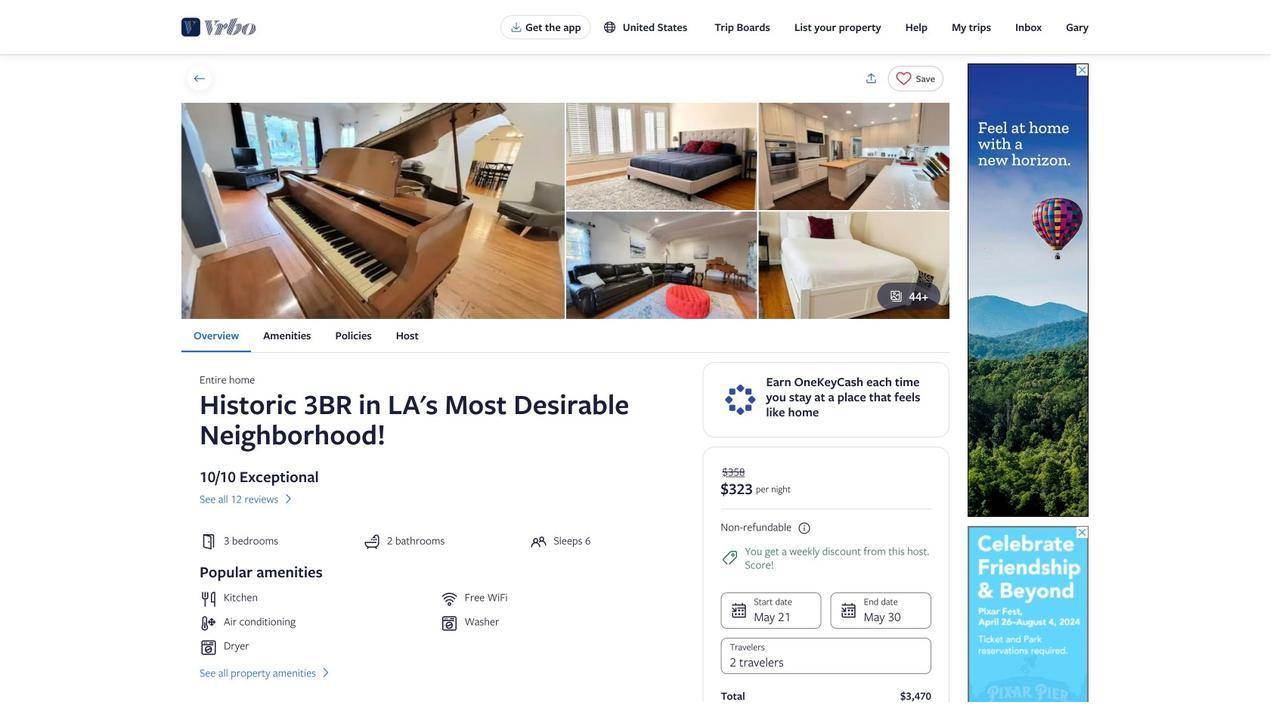 Task type: vqa. For each thing, say whether or not it's contained in the screenshot.
medium image
yes



Task type: locate. For each thing, give the bounding box(es) containing it.
see all properties image
[[193, 72, 206, 85]]

private kitchen image
[[182, 103, 565, 319], [759, 103, 950, 210]]

1 horizontal spatial medium image
[[319, 666, 333, 680]]

1 horizontal spatial room image
[[759, 212, 950, 319]]

0 horizontal spatial private kitchen image
[[182, 103, 565, 319]]

room image
[[567, 103, 758, 210], [759, 212, 950, 319]]

share image
[[865, 72, 879, 85]]

1 vertical spatial room image
[[759, 212, 950, 319]]

0 vertical spatial medium image
[[282, 492, 295, 506]]

medium image
[[282, 492, 295, 506], [319, 666, 333, 680]]

list item
[[200, 591, 435, 609], [441, 591, 676, 609], [200, 615, 435, 633], [441, 615, 676, 633], [200, 639, 435, 657]]

small image
[[603, 20, 617, 34]]

1 horizontal spatial private kitchen image
[[759, 103, 950, 210]]

0 vertical spatial room image
[[567, 103, 758, 210]]

list
[[182, 319, 950, 353]]

positive theme image
[[721, 549, 739, 567]]

2 private kitchen image from the left
[[759, 103, 950, 210]]



Task type: describe. For each thing, give the bounding box(es) containing it.
1 private kitchen image from the left
[[182, 103, 565, 319]]

1 vertical spatial medium image
[[319, 666, 333, 680]]

0 horizontal spatial medium image
[[282, 492, 295, 506]]

show all 44 images image
[[890, 290, 903, 303]]

vrbo logo image
[[182, 15, 257, 39]]

download the app button image
[[511, 21, 523, 33]]

living area image
[[567, 212, 758, 319]]

0 horizontal spatial room image
[[567, 103, 758, 210]]



